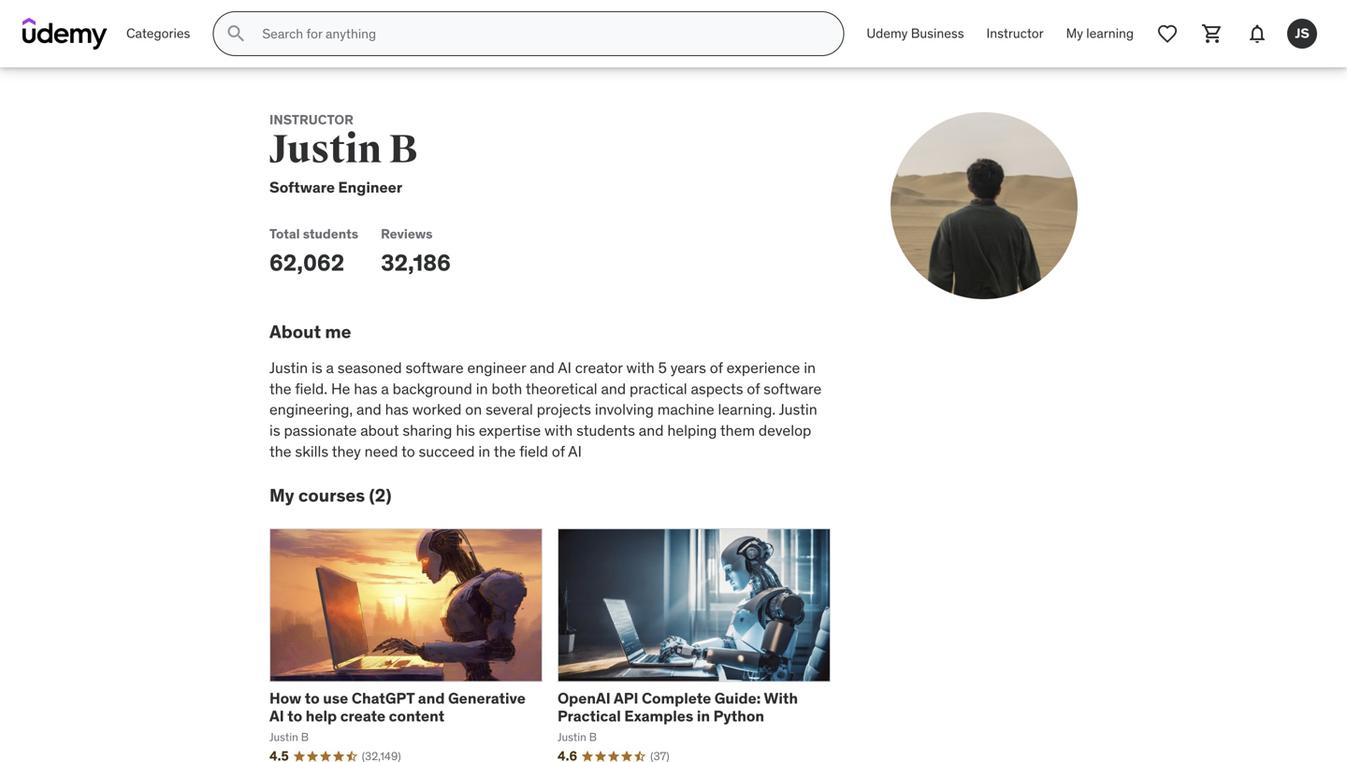 Task type: vqa. For each thing, say whether or not it's contained in the screenshot.
Steps
no



Task type: describe. For each thing, give the bounding box(es) containing it.
engineer
[[338, 178, 402, 197]]

projects
[[537, 400, 591, 419]]

software
[[270, 178, 335, 197]]

b inside instructor justin b software engineer
[[389, 125, 417, 174]]

my for my courses (2)
[[270, 484, 294, 507]]

total students 62,062
[[270, 226, 358, 277]]

32149 reviews element
[[362, 749, 401, 763]]

32,186
[[381, 249, 451, 277]]

udemy business
[[867, 25, 964, 42]]

content
[[389, 707, 445, 726]]

wishlist image
[[1157, 22, 1179, 45]]

chatgpt
[[352, 689, 415, 708]]

1 horizontal spatial software
[[764, 379, 822, 398]]

in down expertise
[[478, 442, 491, 461]]

udemy image
[[22, 18, 108, 50]]

help
[[306, 707, 337, 726]]

0 horizontal spatial to
[[288, 707, 302, 726]]

openai api complete guide: with practical examples in python link
[[558, 689, 798, 726]]

js
[[1295, 25, 1310, 42]]

guide:
[[715, 689, 761, 708]]

0 horizontal spatial of
[[552, 442, 565, 461]]

my for my learning
[[1066, 25, 1084, 42]]

how
[[270, 689, 301, 708]]

in up on
[[476, 379, 488, 398]]

justin inside openai api complete guide: with practical examples in python justin b
[[558, 730, 587, 745]]

0 vertical spatial a
[[326, 358, 334, 377]]

(2)
[[369, 484, 392, 507]]

1 horizontal spatial to
[[305, 689, 320, 708]]

them
[[720, 421, 755, 440]]

my learning
[[1066, 25, 1134, 42]]

the down expertise
[[494, 442, 516, 461]]

use
[[323, 689, 348, 708]]

sharing
[[403, 421, 452, 440]]

0 vertical spatial is
[[312, 358, 322, 377]]

instructor for instructor justin b software engineer
[[270, 111, 354, 128]]

expertise
[[479, 421, 541, 440]]

notifications image
[[1246, 22, 1269, 45]]

the left field.
[[270, 379, 292, 398]]

field
[[519, 442, 548, 461]]

instructor link
[[976, 11, 1055, 56]]

1 vertical spatial ai
[[568, 442, 582, 461]]

b inside how to use chatgpt and generative ai to help create content justin b
[[301, 730, 309, 745]]

involving
[[595, 400, 654, 419]]

machine
[[658, 400, 715, 419]]

passionate
[[284, 421, 357, 440]]

b inside openai api complete guide: with practical examples in python justin b
[[589, 730, 597, 745]]

in right experience
[[804, 358, 816, 377]]

background
[[393, 379, 472, 398]]

openai api complete guide: with practical examples in python justin b
[[558, 689, 798, 745]]

how to use chatgpt and generative ai to help create content link
[[270, 689, 526, 726]]

in inside openai api complete guide: with practical examples in python justin b
[[697, 707, 710, 726]]

theoretical
[[526, 379, 598, 398]]

creator
[[575, 358, 623, 377]]

justin inside how to use chatgpt and generative ai to help create content justin b
[[270, 730, 298, 745]]

2 horizontal spatial of
[[747, 379, 760, 398]]

develop
[[759, 421, 812, 440]]

helping
[[668, 421, 717, 440]]

succeed
[[419, 442, 475, 461]]

submit search image
[[225, 22, 247, 45]]

0 vertical spatial with
[[626, 358, 655, 377]]

udemy business link
[[856, 11, 976, 56]]

with
[[764, 689, 798, 708]]

justin up field.
[[270, 358, 308, 377]]

me
[[325, 321, 351, 343]]



Task type: locate. For each thing, give the bounding box(es) containing it.
api
[[614, 689, 639, 708]]

ai inside how to use chatgpt and generative ai to help create content justin b
[[270, 707, 284, 726]]

b down practical
[[589, 730, 597, 745]]

and up theoretical
[[530, 358, 555, 377]]

1 horizontal spatial of
[[710, 358, 723, 377]]

b
[[389, 125, 417, 174], [301, 730, 309, 745], [589, 730, 597, 745]]

1 vertical spatial students
[[577, 421, 635, 440]]

ai up theoretical
[[558, 358, 572, 377]]

justin
[[270, 125, 382, 174], [270, 358, 308, 377], [779, 400, 818, 419], [270, 730, 298, 745], [558, 730, 587, 745]]

1 vertical spatial my
[[270, 484, 294, 507]]

engineering,
[[270, 400, 353, 419]]

total
[[270, 226, 300, 242]]

2 horizontal spatial b
[[589, 730, 597, 745]]

students inside total students 62,062
[[303, 226, 358, 242]]

justin inside instructor justin b software engineer
[[270, 125, 382, 174]]

students down "involving"
[[577, 421, 635, 440]]

0 vertical spatial students
[[303, 226, 358, 242]]

python
[[714, 707, 765, 726]]

courses
[[298, 484, 365, 507]]

justin down practical
[[558, 730, 587, 745]]

1 horizontal spatial students
[[577, 421, 635, 440]]

has
[[354, 379, 378, 398], [385, 400, 409, 419]]

business
[[911, 25, 964, 42]]

1 horizontal spatial has
[[385, 400, 409, 419]]

1 vertical spatial a
[[381, 379, 389, 398]]

they
[[332, 442, 361, 461]]

students up 62,062
[[303, 226, 358, 242]]

1 vertical spatial of
[[747, 379, 760, 398]]

1 vertical spatial instructor
[[270, 111, 354, 128]]

about
[[270, 321, 321, 343]]

aspects
[[691, 379, 744, 398]]

how to use chatgpt and generative ai to help create content justin b
[[270, 689, 526, 745]]

2 vertical spatial of
[[552, 442, 565, 461]]

37 reviews element
[[651, 749, 670, 763]]

and right chatgpt
[[418, 689, 445, 708]]

to left use
[[305, 689, 320, 708]]

a
[[326, 358, 334, 377], [381, 379, 389, 398]]

software up background
[[406, 358, 464, 377]]

of right the field
[[552, 442, 565, 461]]

examples
[[625, 707, 694, 726]]

0 horizontal spatial has
[[354, 379, 378, 398]]

justin is a seasoned software engineer and ai creator with 5 years of experience in the field. he has a background in both theoretical and practical aspects of software engineering, and has worked on several projects involving machine learning. justin is passionate about sharing his expertise with students and helping them develop the skills they need to succeed in the field of ai
[[270, 358, 822, 461]]

0 vertical spatial instructor
[[987, 25, 1044, 42]]

2 vertical spatial ai
[[270, 707, 284, 726]]

in
[[804, 358, 816, 377], [476, 379, 488, 398], [478, 442, 491, 461], [697, 707, 710, 726]]

field.
[[295, 379, 328, 398]]

to inside justin is a seasoned software engineer and ai creator with 5 years of experience in the field. he has a background in both theoretical and practical aspects of software engineering, and has worked on several projects involving machine learning. justin is passionate about sharing his expertise with students and helping them develop the skills they need to succeed in the field of ai
[[402, 442, 415, 461]]

about
[[360, 421, 399, 440]]

instructor for instructor
[[987, 25, 1044, 42]]

1 horizontal spatial with
[[626, 358, 655, 377]]

skills
[[295, 442, 329, 461]]

instructor right business at the top of page
[[987, 25, 1044, 42]]

with
[[626, 358, 655, 377], [545, 421, 573, 440]]

2 horizontal spatial to
[[402, 442, 415, 461]]

both
[[492, 379, 522, 398]]

his
[[456, 421, 475, 440]]

1 vertical spatial has
[[385, 400, 409, 419]]

my learning link
[[1055, 11, 1145, 56]]

justin up develop
[[779, 400, 818, 419]]

generative
[[448, 689, 526, 708]]

software down experience
[[764, 379, 822, 398]]

to right need
[[402, 442, 415, 461]]

ai left help
[[270, 707, 284, 726]]

reviews
[[381, 226, 433, 242]]

categories
[[126, 25, 190, 42]]

0 vertical spatial of
[[710, 358, 723, 377]]

0 horizontal spatial software
[[406, 358, 464, 377]]

1 horizontal spatial is
[[312, 358, 322, 377]]

learning.
[[718, 400, 776, 419]]

1 vertical spatial software
[[764, 379, 822, 398]]

create
[[340, 707, 386, 726]]

0 horizontal spatial my
[[270, 484, 294, 507]]

of up aspects
[[710, 358, 723, 377]]

and down "involving"
[[639, 421, 664, 440]]

on
[[465, 400, 482, 419]]

worked
[[412, 400, 462, 419]]

0 horizontal spatial a
[[326, 358, 334, 377]]

practical
[[630, 379, 687, 398]]

and inside how to use chatgpt and generative ai to help create content justin b
[[418, 689, 445, 708]]

about me
[[270, 321, 351, 343]]

justin up software
[[270, 125, 382, 174]]

in left python
[[697, 707, 710, 726]]

0 horizontal spatial instructor
[[270, 111, 354, 128]]

0 horizontal spatial students
[[303, 226, 358, 242]]

he
[[331, 379, 350, 398]]

is
[[312, 358, 322, 377], [270, 421, 280, 440]]

0 vertical spatial my
[[1066, 25, 1084, 42]]

engineer
[[467, 358, 526, 377]]

ai
[[558, 358, 572, 377], [568, 442, 582, 461], [270, 707, 284, 726]]

1 horizontal spatial instructor
[[987, 25, 1044, 42]]

learning
[[1087, 25, 1134, 42]]

0 vertical spatial has
[[354, 379, 378, 398]]

0 horizontal spatial b
[[301, 730, 309, 745]]

62,062
[[270, 249, 345, 277]]

reviews 32,186
[[381, 226, 451, 277]]

is down engineering,
[[270, 421, 280, 440]]

1 horizontal spatial a
[[381, 379, 389, 398]]

instructor inside instructor justin b software engineer
[[270, 111, 354, 128]]

1 horizontal spatial b
[[389, 125, 417, 174]]

b up engineer
[[389, 125, 417, 174]]

seasoned
[[338, 358, 402, 377]]

categories button
[[115, 11, 202, 56]]

my left courses
[[270, 484, 294, 507]]

complete
[[642, 689, 711, 708]]

has up about
[[385, 400, 409, 419]]

a up the he
[[326, 358, 334, 377]]

0 horizontal spatial with
[[545, 421, 573, 440]]

to left help
[[288, 707, 302, 726]]

years
[[671, 358, 706, 377]]

my courses (2)
[[270, 484, 392, 507]]

of up the learning.
[[747, 379, 760, 398]]

several
[[486, 400, 533, 419]]

justin b image
[[891, 112, 1078, 299]]

1 vertical spatial with
[[545, 421, 573, 440]]

practical
[[558, 707, 621, 726]]

instructor justin b software engineer
[[270, 111, 417, 197]]

1 horizontal spatial my
[[1066, 25, 1084, 42]]

Search for anything text field
[[259, 18, 821, 50]]

my
[[1066, 25, 1084, 42], [270, 484, 294, 507]]

and up about
[[357, 400, 382, 419]]

justin down how
[[270, 730, 298, 745]]

with left the 5
[[626, 358, 655, 377]]

and
[[530, 358, 555, 377], [601, 379, 626, 398], [357, 400, 382, 419], [639, 421, 664, 440], [418, 689, 445, 708]]

instructor up software
[[270, 111, 354, 128]]

the left the skills
[[270, 442, 292, 461]]

shopping cart with 0 items image
[[1202, 22, 1224, 45]]

0 vertical spatial ai
[[558, 358, 572, 377]]

of
[[710, 358, 723, 377], [747, 379, 760, 398], [552, 442, 565, 461]]

0 horizontal spatial is
[[270, 421, 280, 440]]

to
[[402, 442, 415, 461], [305, 689, 320, 708], [288, 707, 302, 726]]

1 vertical spatial is
[[270, 421, 280, 440]]

need
[[365, 442, 398, 461]]

experience
[[727, 358, 800, 377]]

the
[[270, 379, 292, 398], [270, 442, 292, 461], [494, 442, 516, 461]]

my left learning
[[1066, 25, 1084, 42]]

with down projects at the left of page
[[545, 421, 573, 440]]

0 vertical spatial software
[[406, 358, 464, 377]]

a down seasoned
[[381, 379, 389, 398]]

instructor
[[987, 25, 1044, 42], [270, 111, 354, 128]]

udemy
[[867, 25, 908, 42]]

and up "involving"
[[601, 379, 626, 398]]

software
[[406, 358, 464, 377], [764, 379, 822, 398]]

students inside justin is a seasoned software engineer and ai creator with 5 years of experience in the field. he has a background in both theoretical and practical aspects of software engineering, and has worked on several projects involving machine learning. justin is passionate about sharing his expertise with students and helping them develop the skills they need to succeed in the field of ai
[[577, 421, 635, 440]]

openai
[[558, 689, 611, 708]]

b down help
[[301, 730, 309, 745]]

js link
[[1280, 11, 1325, 56]]

has down seasoned
[[354, 379, 378, 398]]

students
[[303, 226, 358, 242], [577, 421, 635, 440]]

ai right the field
[[568, 442, 582, 461]]

5
[[658, 358, 667, 377]]

is up field.
[[312, 358, 322, 377]]



